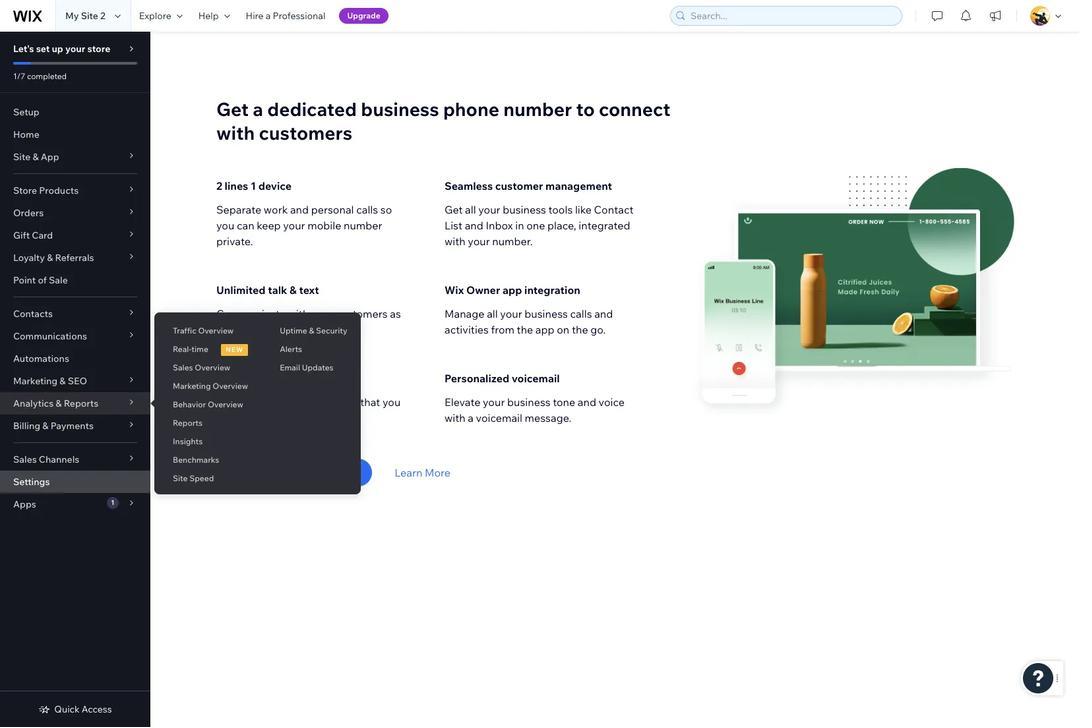 Task type: vqa. For each thing, say whether or not it's contained in the screenshot.
Other
no



Task type: locate. For each thing, give the bounding box(es) containing it.
professional
[[273, 10, 326, 22]]

get a dedicated business phone number to connect with customers
[[216, 98, 671, 145]]

1 vertical spatial to
[[243, 412, 253, 425]]

1 horizontal spatial to
[[577, 98, 595, 121]]

0 horizontal spatial marketing
[[13, 375, 58, 387]]

0 horizontal spatial calls
[[356, 203, 378, 216]]

setup link
[[0, 101, 150, 123]]

your down personalized voicemail
[[483, 396, 505, 409]]

business
[[361, 98, 439, 121], [503, 203, 546, 216], [525, 308, 568, 321], [507, 396, 551, 409], [279, 412, 322, 425]]

store products
[[13, 185, 79, 197]]

work
[[264, 203, 288, 216]]

business inside elevate your business tone and voice with a voicemail message.
[[507, 396, 551, 409]]

reports
[[64, 398, 98, 410], [173, 418, 203, 428]]

business inside get a dedicated business phone number to connect with customers
[[361, 98, 439, 121]]

you for hours
[[383, 396, 401, 409]]

1 horizontal spatial sales
[[173, 363, 193, 373]]

speed
[[190, 474, 214, 484]]

1 horizontal spatial 2
[[216, 179, 222, 193]]

1 vertical spatial 2
[[216, 179, 222, 193]]

2 vertical spatial you
[[383, 396, 401, 409]]

customers up security
[[336, 308, 388, 321]]

overview inside "link"
[[195, 363, 230, 373]]

hire
[[246, 10, 264, 22]]

phone
[[443, 98, 500, 121]]

and right days
[[309, 396, 328, 409]]

calls for and
[[571, 308, 592, 321]]

overview up want
[[208, 400, 243, 410]]

hire a professional
[[246, 10, 326, 22]]

voicemail
[[512, 372, 560, 385], [476, 412, 523, 425]]

get for get a dedicated business phone number to connect with customers
[[216, 98, 249, 121]]

0 horizontal spatial site
[[13, 151, 31, 163]]

1 horizontal spatial app
[[536, 323, 555, 337]]

apps
[[13, 499, 36, 511]]

1 horizontal spatial get
[[445, 203, 463, 216]]

your up "inbox"
[[479, 203, 501, 216]]

1 horizontal spatial marketing
[[173, 381, 211, 391]]

customers down "dedicated"
[[259, 121, 353, 145]]

get inside get all your business tools like contact list and inbox in one place, integrated with your number.
[[445, 203, 463, 216]]

calls inside the manage all your business calls and activities from the app on the go.
[[571, 308, 592, 321]]

0 horizontal spatial to
[[243, 412, 253, 425]]

as
[[390, 308, 401, 321], [246, 323, 257, 337]]

traffic overview link
[[154, 320, 261, 342]]

site down home
[[13, 151, 31, 163]]

can
[[237, 219, 254, 232]]

explore
[[139, 10, 171, 22]]

0 vertical spatial reports
[[64, 398, 98, 410]]

uptime & security
[[280, 326, 348, 336]]

1 vertical spatial voicemail
[[476, 412, 523, 425]]

your up from
[[500, 308, 522, 321]]

2 horizontal spatial you
[[383, 396, 401, 409]]

0 vertical spatial sales
[[173, 363, 193, 373]]

on
[[557, 323, 570, 337]]

get for get all your business tools like contact list and inbox in one place, integrated with your number.
[[445, 203, 463, 216]]

like
[[575, 203, 592, 216]]

marketing up behavior
[[173, 381, 211, 391]]

wix owner app integration
[[445, 284, 581, 297]]

you right that
[[383, 396, 401, 409]]

2 horizontal spatial site
[[173, 474, 188, 484]]

app right owner
[[503, 284, 522, 297]]

2 vertical spatial site
[[173, 474, 188, 484]]

with inside elevate your business tone and voice with a voicemail message.
[[445, 412, 466, 425]]

1 horizontal spatial reports
[[173, 418, 203, 428]]

site inside dropdown button
[[13, 151, 31, 163]]

much
[[216, 323, 244, 337]]

help button
[[191, 0, 238, 32]]

& for payments
[[42, 420, 49, 432]]

0 vertical spatial customers
[[259, 121, 353, 145]]

2 vertical spatial a
[[468, 412, 474, 425]]

0 vertical spatial site
[[81, 10, 98, 22]]

you inside separate work and personal calls so you can keep your mobile number private.
[[216, 219, 234, 232]]

and inside schedule the days and hours that you want to take business calls.
[[309, 396, 328, 409]]

1 vertical spatial get
[[445, 203, 463, 216]]

1 horizontal spatial site
[[81, 10, 98, 22]]

marketing overview
[[173, 381, 248, 391]]

access
[[82, 704, 112, 716]]

app
[[503, 284, 522, 297], [536, 323, 555, 337]]

contacts button
[[0, 303, 150, 325]]

sidebar element
[[0, 32, 150, 728]]

& right "billing"
[[42, 420, 49, 432]]

all inside the manage all your business calls and activities from the app on the go.
[[487, 308, 498, 321]]

0 vertical spatial voicemail
[[512, 372, 560, 385]]

business inside the manage all your business calls and activities from the app on the go.
[[525, 308, 568, 321]]

0 horizontal spatial all
[[465, 203, 476, 216]]

uptime & security link
[[261, 320, 361, 342]]

sales for sales overview
[[173, 363, 193, 373]]

Search... field
[[687, 7, 898, 25]]

1 down 'settings' link
[[111, 499, 114, 507]]

0 vertical spatial hours
[[238, 372, 267, 385]]

you down communicate
[[260, 323, 278, 337]]

you for lines
[[216, 219, 234, 232]]

communications
[[13, 331, 87, 342]]

1 vertical spatial hours
[[330, 396, 358, 409]]

0 vertical spatial as
[[390, 308, 401, 321]]

hours up calls.
[[330, 396, 358, 409]]

1 horizontal spatial all
[[487, 308, 498, 321]]

customers
[[259, 121, 353, 145], [336, 308, 388, 321]]

number inside separate work and personal calls so you can keep your mobile number private.
[[344, 219, 382, 232]]

site left speed at the left
[[173, 474, 188, 484]]

2 left lines
[[216, 179, 222, 193]]

hours right call
[[238, 372, 267, 385]]

and right tone
[[578, 396, 597, 409]]

0 horizontal spatial the
[[265, 396, 282, 409]]

dedicated
[[267, 98, 357, 121]]

your inside the manage all your business calls and activities from the app on the go.
[[500, 308, 522, 321]]

your right up
[[65, 43, 85, 55]]

& up billing & payments
[[56, 398, 62, 410]]

sales inside popup button
[[13, 454, 37, 466]]

1 right lines
[[251, 179, 256, 193]]

0 vertical spatial 1
[[251, 179, 256, 193]]

calls up go.
[[571, 308, 592, 321]]

0 horizontal spatial sales
[[13, 454, 37, 466]]

your down "inbox"
[[468, 235, 490, 248]]

security
[[316, 326, 348, 336]]

& right loyalty
[[47, 252, 53, 264]]

with up lines
[[216, 121, 255, 145]]

1 vertical spatial as
[[246, 323, 257, 337]]

overview up schedule
[[213, 381, 248, 391]]

a down elevate
[[468, 412, 474, 425]]

0 vertical spatial a
[[266, 10, 271, 22]]

a right hire
[[266, 10, 271, 22]]

reports down seo on the bottom of the page
[[64, 398, 98, 410]]

reports up insights at the bottom of page
[[173, 418, 203, 428]]

1 vertical spatial you
[[260, 323, 278, 337]]

& for seo
[[60, 375, 66, 387]]

benchmarks link
[[154, 449, 261, 472]]

to
[[577, 98, 595, 121], [243, 412, 253, 425]]

you inside schedule the days and hours that you want to take business calls.
[[383, 396, 401, 409]]

1 vertical spatial app
[[536, 323, 555, 337]]

site speed
[[173, 474, 214, 484]]

a for professional
[[266, 10, 271, 22]]

business inside schedule the days and hours that you want to take business calls.
[[279, 412, 322, 425]]

0 vertical spatial app
[[503, 284, 522, 297]]

to down schedule
[[243, 412, 253, 425]]

0 vertical spatial all
[[465, 203, 476, 216]]

voicemail down personalized voicemail
[[476, 412, 523, 425]]

all
[[465, 203, 476, 216], [487, 308, 498, 321]]

your up uptime & security
[[311, 308, 333, 321]]

1 horizontal spatial hours
[[330, 396, 358, 409]]

the right the on
[[572, 323, 588, 337]]

& for security
[[309, 326, 314, 336]]

and inside elevate your business tone and voice with a voicemail message.
[[578, 396, 597, 409]]

1 horizontal spatial number
[[504, 98, 572, 121]]

site for site speed
[[173, 474, 188, 484]]

the up take
[[265, 396, 282, 409]]

overview for sales overview
[[195, 363, 230, 373]]

1 horizontal spatial you
[[260, 323, 278, 337]]

your inside communicate with your customers as much as you need.
[[311, 308, 333, 321]]

0 horizontal spatial you
[[216, 219, 234, 232]]

0 vertical spatial you
[[216, 219, 234, 232]]

2 right my
[[100, 10, 105, 22]]

sales up 'settings'
[[13, 454, 37, 466]]

customers inside communicate with your customers as much as you need.
[[336, 308, 388, 321]]

your inside sidebar element
[[65, 43, 85, 55]]

0 horizontal spatial 1
[[111, 499, 114, 507]]

store
[[13, 185, 37, 197]]

1 horizontal spatial a
[[266, 10, 271, 22]]

with inside communicate with your customers as much as you need.
[[288, 308, 309, 321]]

to left connect
[[577, 98, 595, 121]]

and right list
[[465, 219, 484, 232]]

app left the on
[[536, 323, 555, 337]]

marketing inside popup button
[[13, 375, 58, 387]]

gift card button
[[0, 224, 150, 247]]

1 vertical spatial all
[[487, 308, 498, 321]]

point of sale
[[13, 275, 68, 286]]

a for dedicated
[[253, 98, 263, 121]]

quick access button
[[38, 704, 112, 716]]

settings
[[13, 476, 50, 488]]

learn more
[[395, 467, 451, 480]]

sales down real-
[[173, 363, 193, 373]]

& left app
[[33, 151, 39, 163]]

get inside get a dedicated business phone number to connect with customers
[[216, 98, 249, 121]]

business for app
[[525, 308, 568, 321]]

upgrade button
[[339, 8, 388, 24]]

set
[[36, 43, 50, 55]]

1 vertical spatial a
[[253, 98, 263, 121]]

2 lines 1 device
[[216, 179, 292, 193]]

all up from
[[487, 308, 498, 321]]

0 horizontal spatial number
[[344, 219, 382, 232]]

your down work
[[283, 219, 305, 232]]

and up go.
[[595, 308, 613, 321]]

with up need.
[[288, 308, 309, 321]]

let's set up your store
[[13, 43, 110, 55]]

marketing & seo button
[[0, 370, 150, 393]]

1 vertical spatial calls
[[571, 308, 592, 321]]

1 vertical spatial number
[[344, 219, 382, 232]]

1 vertical spatial sales
[[13, 454, 37, 466]]

business inside get all your business tools like contact list and inbox in one place, integrated with your number.
[[503, 203, 546, 216]]

1 vertical spatial 1
[[111, 499, 114, 507]]

completed
[[27, 71, 67, 81]]

manage all your business calls and activities from the app on the go.
[[445, 308, 613, 337]]

insights
[[173, 437, 203, 447]]

all inside get all your business tools like contact list and inbox in one place, integrated with your number.
[[465, 203, 476, 216]]

behavior overview
[[173, 400, 243, 410]]

call hours
[[216, 372, 267, 385]]

schedule the days and hours that you want to take business calls.
[[216, 396, 401, 425]]

1 vertical spatial site
[[13, 151, 31, 163]]

&
[[33, 151, 39, 163], [47, 252, 53, 264], [290, 284, 297, 297], [309, 326, 314, 336], [60, 375, 66, 387], [56, 398, 62, 410], [42, 420, 49, 432]]

sales inside "link"
[[173, 363, 193, 373]]

2 horizontal spatial a
[[468, 412, 474, 425]]

unlimited
[[216, 284, 266, 297]]

with down elevate
[[445, 412, 466, 425]]

1 horizontal spatial calls
[[571, 308, 592, 321]]

& right need.
[[309, 326, 314, 336]]

your inside separate work and personal calls so you can keep your mobile number private.
[[283, 219, 305, 232]]

& left seo on the bottom of the page
[[60, 375, 66, 387]]

with down list
[[445, 235, 466, 248]]

time
[[192, 344, 208, 354]]

talk
[[268, 284, 287, 297]]

0 horizontal spatial hours
[[238, 372, 267, 385]]

overview up marketing overview
[[195, 363, 230, 373]]

all down "seamless"
[[465, 203, 476, 216]]

0 vertical spatial number
[[504, 98, 572, 121]]

0 vertical spatial 2
[[100, 10, 105, 22]]

& right talk
[[290, 284, 297, 297]]

sales for sales channels
[[13, 454, 37, 466]]

calls inside separate work and personal calls so you can keep your mobile number private.
[[356, 203, 378, 216]]

0 vertical spatial get
[[216, 98, 249, 121]]

0 horizontal spatial a
[[253, 98, 263, 121]]

business for inbox
[[503, 203, 546, 216]]

you
[[216, 219, 234, 232], [260, 323, 278, 337], [383, 396, 401, 409]]

site right my
[[81, 10, 98, 22]]

site for site & app
[[13, 151, 31, 163]]

a inside get a dedicated business phone number to connect with customers
[[253, 98, 263, 121]]

0 horizontal spatial 2
[[100, 10, 105, 22]]

voicemail inside elevate your business tone and voice with a voicemail message.
[[476, 412, 523, 425]]

the right from
[[517, 323, 533, 337]]

marketing up 'analytics'
[[13, 375, 58, 387]]

0 vertical spatial to
[[577, 98, 595, 121]]

and right work
[[290, 203, 309, 216]]

0 vertical spatial calls
[[356, 203, 378, 216]]

voicemail up elevate your business tone and voice with a voicemail message. at the bottom
[[512, 372, 560, 385]]

overview up time
[[198, 326, 234, 336]]

number.
[[492, 235, 533, 248]]

1 vertical spatial customers
[[336, 308, 388, 321]]

point
[[13, 275, 36, 286]]

calls left so
[[356, 203, 378, 216]]

0 horizontal spatial reports
[[64, 398, 98, 410]]

number inside get a dedicated business phone number to connect with customers
[[504, 98, 572, 121]]

with inside get all your business tools like contact list and inbox in one place, integrated with your number.
[[445, 235, 466, 248]]

you up private.
[[216, 219, 234, 232]]

0 horizontal spatial get
[[216, 98, 249, 121]]

sales channels
[[13, 454, 79, 466]]

a left "dedicated"
[[253, 98, 263, 121]]

1 horizontal spatial the
[[517, 323, 533, 337]]



Task type: describe. For each thing, give the bounding box(es) containing it.
alerts
[[280, 344, 302, 354]]

& for app
[[33, 151, 39, 163]]

business for customers
[[361, 98, 439, 121]]

days
[[284, 396, 307, 409]]

of
[[38, 275, 47, 286]]

app inside the manage all your business calls and activities from the app on the go.
[[536, 323, 555, 337]]

card
[[32, 230, 53, 242]]

sales overview
[[173, 363, 230, 373]]

device
[[258, 179, 292, 193]]

keep
[[257, 219, 281, 232]]

so
[[381, 203, 392, 216]]

inbox
[[486, 219, 513, 232]]

setup
[[13, 106, 39, 118]]

my
[[65, 10, 79, 22]]

uptime
[[280, 326, 307, 336]]

tools
[[549, 203, 573, 216]]

sale
[[49, 275, 68, 286]]

marketing for marketing & seo
[[13, 375, 58, 387]]

orders button
[[0, 202, 150, 224]]

manage
[[445, 308, 485, 321]]

and inside the manage all your business calls and activities from the app on the go.
[[595, 308, 613, 321]]

seo
[[68, 375, 87, 387]]

0 horizontal spatial app
[[503, 284, 522, 297]]

behavior
[[173, 400, 206, 410]]

& for referrals
[[47, 252, 53, 264]]

from
[[491, 323, 515, 337]]

analytics & reports button
[[0, 393, 150, 415]]

reports link
[[154, 412, 261, 435]]

hours inside schedule the days and hours that you want to take business calls.
[[330, 396, 358, 409]]

0 horizontal spatial as
[[246, 323, 257, 337]]

orders
[[13, 207, 44, 219]]

settings link
[[0, 471, 150, 494]]

marketing & seo
[[13, 375, 87, 387]]

gift
[[13, 230, 30, 242]]

to inside schedule the days and hours that you want to take business calls.
[[243, 412, 253, 425]]

connect
[[599, 98, 671, 121]]

integration
[[525, 284, 581, 297]]

home link
[[0, 123, 150, 146]]

in
[[516, 219, 524, 232]]

all for get
[[465, 203, 476, 216]]

1/7 completed
[[13, 71, 67, 81]]

& for reports
[[56, 398, 62, 410]]

owner
[[467, 284, 500, 297]]

personal
[[311, 203, 354, 216]]

reports inside dropdown button
[[64, 398, 98, 410]]

to inside get a dedicated business phone number to connect with customers
[[577, 98, 595, 121]]

you inside communicate with your customers as much as you need.
[[260, 323, 278, 337]]

calls for so
[[356, 203, 378, 216]]

personalized
[[445, 372, 510, 385]]

traffic overview
[[173, 326, 234, 336]]

tone
[[553, 396, 576, 409]]

new
[[226, 346, 244, 354]]

get all your business tools like contact list and inbox in one place, integrated with your number.
[[445, 203, 634, 248]]

site & app
[[13, 151, 59, 163]]

overview for marketing overview
[[213, 381, 248, 391]]

lines
[[225, 179, 248, 193]]

billing
[[13, 420, 40, 432]]

a inside elevate your business tone and voice with a voicemail message.
[[468, 412, 474, 425]]

activities
[[445, 323, 489, 337]]

help
[[198, 10, 219, 22]]

analytics & reports
[[13, 398, 98, 410]]

and inside get all your business tools like contact list and inbox in one place, integrated with your number.
[[465, 219, 484, 232]]

store products button
[[0, 179, 150, 202]]

updates
[[302, 363, 334, 373]]

your inside elevate your business tone and voice with a voicemail message.
[[483, 396, 505, 409]]

the inside schedule the days and hours that you want to take business calls.
[[265, 396, 282, 409]]

communications button
[[0, 325, 150, 348]]

message.
[[525, 412, 572, 425]]

customers inside get a dedicated business phone number to connect with customers
[[259, 121, 353, 145]]

call
[[216, 372, 236, 385]]

management
[[546, 179, 612, 193]]

sales overview link
[[154, 357, 261, 379]]

mobile
[[308, 219, 341, 232]]

email
[[280, 363, 300, 373]]

with inside get a dedicated business phone number to connect with customers
[[216, 121, 255, 145]]

gift card
[[13, 230, 53, 242]]

1 horizontal spatial as
[[390, 308, 401, 321]]

loyalty & referrals
[[13, 252, 94, 264]]

private.
[[216, 235, 253, 248]]

let's
[[13, 43, 34, 55]]

integrated
[[579, 219, 631, 232]]

wix
[[445, 284, 464, 297]]

1/7
[[13, 71, 25, 81]]

1 inside sidebar element
[[111, 499, 114, 507]]

place,
[[548, 219, 577, 232]]

contact
[[594, 203, 634, 216]]

contacts
[[13, 308, 53, 320]]

2 horizontal spatial the
[[572, 323, 588, 337]]

separate work and personal calls so you can keep your mobile number private.
[[216, 203, 392, 248]]

automations link
[[0, 348, 150, 370]]

1 vertical spatial reports
[[173, 418, 203, 428]]

loyalty
[[13, 252, 45, 264]]

all for manage
[[487, 308, 498, 321]]

seamless customer management
[[445, 179, 612, 193]]

analytics
[[13, 398, 54, 410]]

and inside separate work and personal calls so you can keep your mobile number private.
[[290, 203, 309, 216]]

billing & payments button
[[0, 415, 150, 438]]

real-time
[[173, 344, 208, 354]]

elevate your business tone and voice with a voicemail message.
[[445, 396, 625, 425]]

marketing for marketing overview
[[173, 381, 211, 391]]

loyalty & referrals button
[[0, 247, 150, 269]]

overview for behavior overview
[[208, 400, 243, 410]]

communicate
[[216, 308, 286, 321]]

1 horizontal spatial 1
[[251, 179, 256, 193]]

voice
[[599, 396, 625, 409]]

email updates link
[[261, 357, 361, 379]]

overview for traffic overview
[[198, 326, 234, 336]]

up
[[52, 43, 63, 55]]

learn
[[395, 467, 423, 480]]



